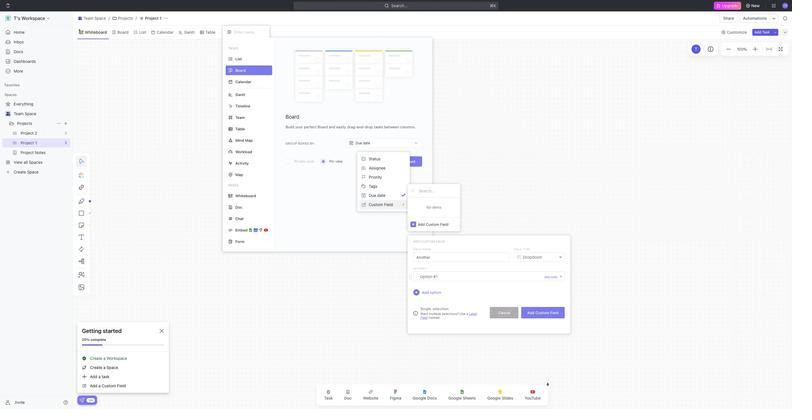 Task type: vqa. For each thing, say whether or not it's contained in the screenshot.
25% complete
yes



Task type: locate. For each thing, give the bounding box(es) containing it.
0 horizontal spatial google
[[413, 396, 427, 400]]

0 vertical spatial date
[[363, 141, 370, 145]]

0 horizontal spatial map
[[236, 172, 243, 177]]

0 vertical spatial task
[[763, 30, 770, 34]]

0 vertical spatial 1
[[160, 16, 162, 21]]

100% button
[[736, 46, 749, 53]]

user group image
[[6, 112, 10, 115]]

a up "task"
[[103, 365, 106, 370]]

1 vertical spatial map
[[236, 172, 243, 177]]

0 horizontal spatial team space link
[[14, 109, 69, 118]]

a up create a space
[[103, 356, 106, 361]]

1 horizontal spatial doc
[[344, 396, 352, 400]]

sidebar navigation
[[0, 11, 73, 409]]

due date
[[356, 141, 370, 145], [369, 193, 386, 198]]

0 vertical spatial gantt
[[184, 30, 195, 34]]

team right user group icon
[[83, 16, 93, 21]]

due date up 'status'
[[356, 141, 370, 145]]

table link
[[204, 28, 216, 36]]

customize
[[727, 30, 748, 34]]

0 vertical spatial add custom field
[[418, 222, 449, 227]]

1 horizontal spatial team space link
[[76, 15, 107, 22]]

space down create a workspace
[[107, 365, 118, 370]]

team down 'timeline'
[[236, 115, 245, 120]]

add
[[755, 30, 762, 34], [418, 222, 425, 227], [414, 240, 420, 243], [545, 275, 550, 278], [422, 290, 429, 295], [528, 310, 535, 315], [90, 374, 97, 379], [90, 383, 97, 388]]

mind
[[236, 138, 244, 142]]

tree containing team space
[[2, 99, 70, 177]]

task down automations button on the right of page
[[763, 30, 770, 34]]

0 horizontal spatial calendar
[[157, 30, 174, 34]]

dropdown
[[523, 255, 542, 259]]

team space link
[[76, 15, 107, 22], [14, 109, 69, 118]]

projects
[[118, 16, 133, 21], [17, 121, 32, 126]]

1 vertical spatial calendar
[[236, 79, 251, 84]]

doc
[[236, 205, 243, 209], [344, 396, 352, 400]]

website
[[363, 396, 379, 400]]

due for due date button
[[369, 193, 376, 198]]

google sheets button
[[444, 386, 481, 404]]

google right the figma on the bottom of page
[[413, 396, 427, 400]]

1 horizontal spatial team
[[83, 16, 93, 21]]

25%
[[82, 338, 90, 342]]

0 vertical spatial projects
[[118, 16, 133, 21]]

list down view
[[236, 56, 242, 61]]

due date inside button
[[369, 193, 386, 198]]

list down project 1 link
[[139, 30, 146, 34]]

calendar down the project 1
[[157, 30, 174, 34]]

add custom field button
[[522, 307, 565, 318]]

due inside dropdown button
[[356, 141, 362, 145]]

view
[[230, 30, 239, 34]]

create up the add a task
[[90, 365, 102, 370]]

1 vertical spatial 1
[[426, 267, 427, 270]]

1 vertical spatial date
[[378, 193, 386, 198]]

project 1
[[145, 16, 162, 21]]

2 create from the top
[[90, 365, 102, 370]]

single selection
[[421, 306, 449, 311]]

invite
[[15, 400, 25, 405]]

Search... text field
[[419, 186, 458, 195]]

0 horizontal spatial due
[[356, 141, 362, 145]]

1 vertical spatial projects
[[17, 121, 32, 126]]

0 horizontal spatial task
[[324, 396, 333, 400]]

/
[[109, 16, 110, 21], [136, 16, 137, 21]]

use
[[460, 312, 466, 316]]

onboarding checklist button image
[[80, 398, 84, 402]]

map right mind
[[245, 138, 253, 142]]

close image
[[160, 329, 164, 333]]

gantt up 'timeline'
[[236, 92, 245, 97]]

create up create a space
[[90, 356, 102, 361]]

1 horizontal spatial due
[[369, 193, 376, 198]]

due date up custom field
[[369, 193, 386, 198]]

calendar up 'timeline'
[[236, 79, 251, 84]]

status
[[369, 156, 381, 161]]

2 horizontal spatial space
[[107, 365, 118, 370]]

cancel button
[[490, 307, 519, 318]]

0 horizontal spatial board
[[118, 30, 129, 34]]

upgrade link
[[714, 2, 742, 10]]

whiteboard left 'board' link
[[85, 30, 107, 34]]

whiteboard
[[85, 30, 107, 34], [236, 193, 256, 198]]

doc button
[[340, 386, 357, 404]]

whiteboard up chat
[[236, 193, 256, 198]]

color
[[551, 275, 558, 278]]

team
[[83, 16, 93, 21], [14, 111, 24, 116], [236, 115, 245, 120]]

due inside button
[[369, 193, 376, 198]]

assignee
[[369, 165, 386, 170]]

1 vertical spatial board
[[286, 114, 299, 120]]

form
[[236, 239, 245, 244]]

2 google from the left
[[449, 396, 462, 400]]

date inside due date button
[[378, 193, 386, 198]]

0 horizontal spatial team
[[14, 111, 24, 116]]

doc right the task button
[[344, 396, 352, 400]]

1 horizontal spatial 1
[[426, 267, 427, 270]]

option 1
[[414, 267, 427, 270]]

label
[[469, 312, 478, 316]]

date up custom field
[[378, 193, 386, 198]]

date up 'status'
[[363, 141, 370, 145]]

projects link
[[111, 15, 135, 22], [17, 119, 54, 128]]

1 vertical spatial task
[[324, 396, 333, 400]]

sheets
[[463, 396, 476, 400]]

1 vertical spatial gantt
[[236, 92, 245, 97]]

custom
[[369, 202, 383, 207], [426, 222, 440, 227], [421, 240, 435, 243], [536, 310, 550, 315], [102, 383, 116, 388]]

1 horizontal spatial /
[[136, 16, 137, 21]]

due date for due date button
[[369, 193, 386, 198]]

inbox link
[[2, 37, 70, 47]]

priority button
[[360, 173, 408, 182]]

docs link
[[2, 47, 70, 56]]

field inside label field
[[421, 316, 428, 319]]

google
[[413, 396, 427, 400], [449, 396, 462, 400], [488, 396, 501, 400]]

1 vertical spatial list
[[236, 56, 242, 61]]

a
[[467, 312, 468, 316], [103, 356, 106, 361], [103, 365, 106, 370], [98, 374, 101, 379], [98, 383, 101, 388]]

0 horizontal spatial date
[[363, 141, 370, 145]]

docs inside button
[[428, 396, 437, 400]]

1 vertical spatial space
[[25, 111, 36, 116]]

a down the add a task
[[98, 383, 101, 388]]

board
[[118, 30, 129, 34], [286, 114, 299, 120], [404, 159, 416, 164]]

1 vertical spatial projects link
[[17, 119, 54, 128]]

tags button
[[360, 182, 408, 191]]

1 horizontal spatial docs
[[428, 396, 437, 400]]

1 horizontal spatial task
[[763, 30, 770, 34]]

space right user group image
[[25, 111, 36, 116]]

1 vertical spatial create
[[90, 365, 102, 370]]

list
[[139, 30, 146, 34], [236, 56, 242, 61]]

1 vertical spatial whiteboard
[[236, 193, 256, 198]]

1 create from the top
[[90, 356, 102, 361]]

1 vertical spatial due
[[369, 193, 376, 198]]

google left sheets
[[449, 396, 462, 400]]

gantt
[[184, 30, 195, 34], [236, 92, 245, 97]]

1 vertical spatial table
[[236, 126, 245, 131]]

1 horizontal spatial team space
[[83, 16, 106, 21]]

tags
[[369, 184, 378, 189]]

1/4
[[89, 398, 93, 402]]

a for task
[[98, 374, 101, 379]]

doc up chat
[[236, 205, 243, 209]]

upgrade
[[722, 3, 739, 8]]

0 vertical spatial create
[[90, 356, 102, 361]]

0 horizontal spatial team space
[[14, 111, 36, 116]]

1 horizontal spatial space
[[95, 16, 106, 21]]

1 right project
[[160, 16, 162, 21]]

1 horizontal spatial calendar
[[236, 79, 251, 84]]

2 vertical spatial add custom field
[[528, 310, 559, 315]]

0 horizontal spatial table
[[205, 30, 216, 34]]

task
[[763, 30, 770, 34], [324, 396, 333, 400]]

0 vertical spatial space
[[95, 16, 106, 21]]

0 vertical spatial projects link
[[111, 15, 135, 22]]

table up mind
[[236, 126, 245, 131]]

dashboards link
[[2, 57, 70, 66]]

1 vertical spatial docs
[[428, 396, 437, 400]]

items
[[432, 205, 442, 210]]

a left "task"
[[98, 374, 101, 379]]

0 vertical spatial table
[[205, 30, 216, 34]]

0 horizontal spatial docs
[[14, 49, 23, 54]]

0 horizontal spatial space
[[25, 111, 36, 116]]

map
[[245, 138, 253, 142], [236, 172, 243, 177]]

1 horizontal spatial whiteboard
[[236, 193, 256, 198]]

map down activity
[[236, 172, 243, 177]]

1 horizontal spatial map
[[245, 138, 253, 142]]

date inside due date dropdown button
[[363, 141, 370, 145]]

option
[[430, 290, 442, 295]]

1 horizontal spatial google
[[449, 396, 462, 400]]

1 vertical spatial doc
[[344, 396, 352, 400]]

team space up whiteboard link
[[83, 16, 106, 21]]

team space right user group image
[[14, 111, 36, 116]]

team right user group image
[[14, 111, 24, 116]]

tree
[[2, 99, 70, 177]]

type
[[523, 248, 531, 251]]

add custom field inside button
[[528, 310, 559, 315]]

space up whiteboard link
[[95, 16, 106, 21]]

i
[[415, 311, 416, 315]]

create a space
[[90, 365, 118, 370]]

1 horizontal spatial list
[[236, 56, 242, 61]]

group
[[286, 141, 297, 145]]

youtube button
[[521, 386, 546, 404]]

automations button
[[741, 14, 770, 23]]

share button
[[720, 14, 738, 23]]

date
[[363, 141, 370, 145], [378, 193, 386, 198]]

create
[[90, 356, 102, 361], [90, 365, 102, 370]]

1 google from the left
[[413, 396, 427, 400]]

onboarding checklist button element
[[80, 398, 84, 402]]

0 horizontal spatial projects link
[[17, 119, 54, 128]]

task left doc button
[[324, 396, 333, 400]]

table right "gantt" link
[[205, 30, 216, 34]]

1 right option
[[426, 267, 427, 270]]

table
[[205, 30, 216, 34], [236, 126, 245, 131]]

0 vertical spatial doc
[[236, 205, 243, 209]]

docs
[[14, 49, 23, 54], [428, 396, 437, 400]]

home
[[14, 30, 25, 35]]

0 horizontal spatial projects
[[17, 121, 32, 126]]

0 vertical spatial team space
[[83, 16, 106, 21]]

1 vertical spatial team space
[[14, 111, 36, 116]]

0 horizontal spatial 1
[[160, 16, 162, 21]]

add a task
[[90, 374, 110, 379]]

google left slides
[[488, 396, 501, 400]]

0 horizontal spatial /
[[109, 16, 110, 21]]

1 vertical spatial due date
[[369, 193, 386, 198]]

by:
[[310, 141, 315, 145]]

space inside tree
[[25, 111, 36, 116]]

add a custom field
[[90, 383, 126, 388]]

2 / from the left
[[136, 16, 137, 21]]

0 vertical spatial map
[[245, 138, 253, 142]]

0 vertical spatial due date
[[356, 141, 370, 145]]

0 vertical spatial docs
[[14, 49, 23, 54]]

0 vertical spatial due
[[356, 141, 362, 145]]

1 horizontal spatial board
[[286, 114, 299, 120]]

1 horizontal spatial date
[[378, 193, 386, 198]]

field inside button
[[551, 310, 559, 315]]

gantt left the table link
[[184, 30, 195, 34]]

3 google from the left
[[488, 396, 501, 400]]

assignee button
[[360, 164, 408, 173]]

due date inside dropdown button
[[356, 141, 370, 145]]

google for google docs
[[413, 396, 427, 400]]

0 vertical spatial whiteboard
[[85, 30, 107, 34]]

0 horizontal spatial list
[[139, 30, 146, 34]]

2 horizontal spatial board
[[404, 159, 416, 164]]

activity
[[236, 161, 249, 165]]

2 horizontal spatial google
[[488, 396, 501, 400]]

space
[[95, 16, 106, 21], [25, 111, 36, 116], [107, 365, 118, 370]]



Task type: describe. For each thing, give the bounding box(es) containing it.
custom inside button
[[536, 310, 550, 315]]

website button
[[359, 386, 383, 404]]

option
[[414, 267, 425, 270]]

figma button
[[386, 386, 406, 404]]

a for space
[[103, 365, 106, 370]]

timeline
[[236, 104, 251, 108]]

1 horizontal spatial projects link
[[111, 15, 135, 22]]

slides
[[502, 396, 514, 400]]

1 horizontal spatial projects
[[118, 16, 133, 21]]

started
[[103, 328, 122, 334]]

1 for option 1
[[426, 267, 427, 270]]

1 vertical spatial team space link
[[14, 109, 69, 118]]

2 horizontal spatial team
[[236, 115, 245, 120]]

favorites button
[[2, 82, 22, 89]]

view button
[[223, 28, 241, 36]]

task
[[102, 374, 110, 379]]

1 horizontal spatial gantt
[[236, 92, 245, 97]]

google docs button
[[409, 386, 442, 404]]

home link
[[2, 28, 70, 37]]

projects inside tree
[[17, 121, 32, 126]]

field name
[[414, 248, 431, 251]]

task inside button
[[324, 396, 333, 400]]

Enter name... text field
[[414, 252, 510, 262]]

1 horizontal spatial table
[[236, 126, 245, 131]]

instead.
[[428, 316, 441, 319]]

new
[[752, 3, 760, 8]]

create for create a workspace
[[90, 356, 102, 361]]

inbox
[[14, 39, 24, 44]]

Enter name... field
[[234, 29, 265, 35]]

google for google slides
[[488, 396, 501, 400]]

a for workspace
[[103, 356, 106, 361]]

complete
[[91, 338, 106, 342]]

due date for due date dropdown button
[[356, 141, 370, 145]]

google sheets
[[449, 396, 476, 400]]

add custom field inside dropdown button
[[418, 222, 449, 227]]

date for due date dropdown button
[[363, 141, 370, 145]]

share
[[724, 16, 735, 21]]

2 vertical spatial board
[[404, 159, 416, 164]]

25% complete
[[82, 338, 106, 342]]

gantt link
[[183, 28, 195, 36]]

board link
[[116, 28, 129, 36]]

getting started
[[82, 328, 122, 334]]

0 vertical spatial calendar
[[157, 30, 174, 34]]

getting
[[82, 328, 102, 334]]

name
[[423, 248, 431, 251]]

cancel
[[499, 310, 511, 315]]

team space inside tree
[[14, 111, 36, 116]]

1 vertical spatial add custom field
[[414, 240, 445, 243]]

custom field button
[[360, 200, 408, 209]]

priority
[[369, 175, 382, 180]]

view button
[[223, 25, 241, 39]]

custom field
[[369, 202, 393, 207]]

a for custom
[[98, 383, 101, 388]]

add task
[[755, 30, 770, 34]]

no
[[427, 205, 431, 210]]

task inside add task button
[[763, 30, 770, 34]]

add color button
[[545, 275, 558, 278]]

Option name... text field
[[420, 272, 542, 281]]

1 for project 1
[[160, 16, 162, 21]]

0 vertical spatial list
[[139, 30, 146, 34]]

search...
[[392, 3, 408, 8]]

team inside tree
[[14, 111, 24, 116]]

add color
[[545, 275, 558, 278]]

0 horizontal spatial gantt
[[184, 30, 195, 34]]

project
[[145, 16, 159, 21]]

docs inside 'link'
[[14, 49, 23, 54]]

single
[[421, 306, 432, 311]]

google slides button
[[483, 386, 518, 404]]

t
[[695, 47, 698, 51]]

user group image
[[78, 17, 82, 20]]

due date button
[[345, 139, 422, 148]]

field type
[[514, 248, 531, 251]]

1 / from the left
[[109, 16, 110, 21]]

tree inside sidebar navigation
[[2, 99, 70, 177]]

0 horizontal spatial whiteboard
[[85, 30, 107, 34]]

list link
[[138, 28, 146, 36]]

embed
[[236, 228, 248, 232]]

no items
[[427, 205, 442, 210]]

customize button
[[720, 28, 749, 36]]

doc inside doc button
[[344, 396, 352, 400]]

create a workspace
[[90, 356, 127, 361]]

want
[[421, 312, 428, 316]]

google slides
[[488, 396, 514, 400]]

a right use
[[467, 312, 468, 316]]

mind map
[[236, 138, 253, 142]]

projects link inside tree
[[17, 119, 54, 128]]

label field
[[421, 312, 478, 319]]

0 horizontal spatial doc
[[236, 205, 243, 209]]

figma
[[390, 396, 402, 400]]

due date button
[[360, 191, 408, 200]]

calendar link
[[156, 28, 174, 36]]

favorites
[[5, 83, 20, 87]]

add option
[[422, 290, 442, 295]]

chat
[[236, 216, 244, 221]]

workload
[[236, 149, 252, 154]]

0 vertical spatial team space link
[[76, 15, 107, 22]]

dashboards
[[14, 59, 36, 64]]

workspace
[[107, 356, 127, 361]]

2 vertical spatial space
[[107, 365, 118, 370]]

google for google sheets
[[449, 396, 462, 400]]

dropdown button
[[514, 252, 565, 262]]

0 vertical spatial board
[[118, 30, 129, 34]]

create for create a space
[[90, 365, 102, 370]]

youtube
[[525, 396, 541, 400]]

selection
[[433, 306, 449, 311]]

automations
[[744, 16, 768, 21]]

add inside dropdown button
[[418, 222, 425, 227]]

multiple
[[429, 312, 441, 316]]

date for due date button
[[378, 193, 386, 198]]

spaces
[[5, 93, 17, 97]]

board
[[298, 141, 309, 145]]

add task button
[[753, 29, 773, 36]]

google docs
[[413, 396, 437, 400]]

due for due date dropdown button
[[356, 141, 362, 145]]

task button
[[320, 386, 338, 404]]



